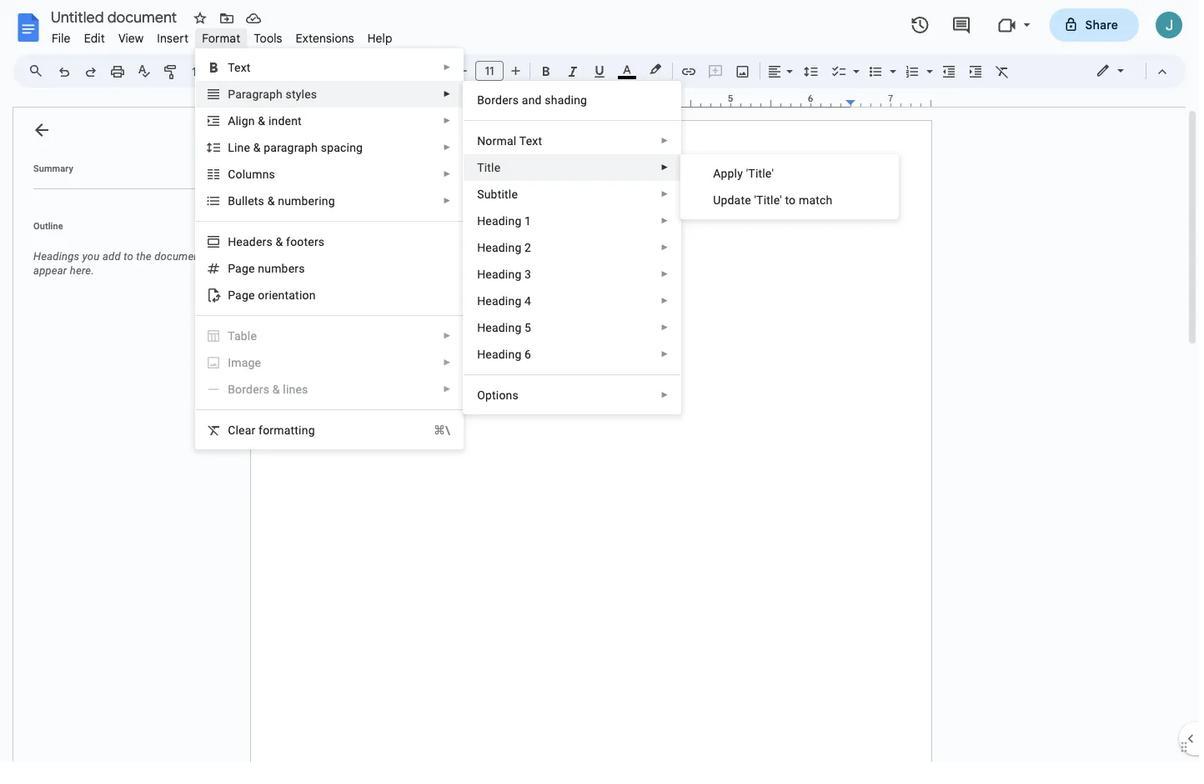 Task type: vqa. For each thing, say whether or not it's contained in the screenshot.


Task type: locate. For each thing, give the bounding box(es) containing it.
0 vertical spatial page
[[228, 261, 255, 275]]

0 horizontal spatial a
[[228, 114, 236, 128]]

&
[[258, 114, 265, 128], [253, 141, 261, 154], [267, 194, 275, 208], [276, 235, 283, 249], [273, 382, 280, 396]]

a for pply
[[713, 166, 721, 180]]

page numbers u element
[[228, 261, 310, 275]]

will
[[206, 250, 223, 263]]

3 heading from the top
[[477, 267, 522, 281]]

menu item
[[196, 349, 463, 376]]

0 vertical spatial to
[[785, 193, 796, 207]]

menu
[[195, 48, 464, 450], [463, 81, 682, 415], [681, 154, 899, 219]]

4 heading from the top
[[477, 294, 522, 308]]

2 page from the top
[[228, 288, 255, 302]]

insert menu item
[[150, 28, 195, 48]]

page
[[228, 261, 255, 275], [228, 288, 255, 302]]

columns n element
[[228, 167, 280, 181]]

heading 4 4 element
[[477, 294, 536, 308]]

3
[[525, 267, 531, 281]]

0 vertical spatial text
[[228, 60, 251, 74]]

1 vertical spatial s
[[258, 194, 264, 208]]

0 vertical spatial s
[[269, 167, 275, 181]]

'title' right pply
[[746, 166, 774, 180]]

line & paragraph spacing image
[[802, 59, 821, 83]]

highlight color image
[[646, 59, 665, 79]]

menu item containing i
[[196, 349, 463, 376]]

6 heading from the top
[[477, 347, 522, 361]]

0 vertical spatial 'title'
[[746, 166, 774, 180]]

application containing share
[[0, 0, 1199, 762]]

2
[[525, 241, 531, 254]]

& right "eaders"
[[276, 235, 283, 249]]

& right ine
[[253, 141, 261, 154]]

heading
[[477, 214, 522, 228], [477, 241, 522, 254], [477, 267, 522, 281], [477, 294, 522, 308], [477, 321, 522, 334], [477, 347, 522, 361]]

'title' right pdate
[[754, 193, 782, 207]]

► inside menu item
[[443, 358, 451, 367]]

0 horizontal spatial text
[[228, 60, 251, 74]]

1 heading from the top
[[477, 214, 522, 228]]

'title'
[[746, 166, 774, 180], [754, 193, 782, 207]]

i m age
[[228, 356, 261, 369]]

text right ormal
[[519, 134, 542, 148]]

page n u mbers
[[228, 261, 305, 275]]

a for lign
[[228, 114, 236, 128]]

1 vertical spatial 'title'
[[754, 193, 782, 207]]

1 horizontal spatial to
[[785, 193, 796, 207]]

heading up "heading 4"
[[477, 267, 522, 281]]

1 vertical spatial text
[[519, 134, 542, 148]]

s right colum
[[269, 167, 275, 181]]

update 'title' to match u element
[[713, 193, 838, 207]]

styles
[[286, 87, 317, 101]]

subtitle s element
[[477, 187, 523, 201]]

here.
[[70, 264, 94, 277]]

borders
[[228, 382, 270, 396]]

n for s
[[262, 167, 269, 181]]

h
[[228, 235, 236, 249]]

edit menu item
[[77, 28, 112, 48]]

s for n
[[269, 167, 275, 181]]

►
[[443, 63, 451, 72], [443, 89, 451, 99], [443, 116, 451, 126], [661, 136, 669, 146], [443, 143, 451, 152], [661, 163, 669, 172], [443, 169, 451, 179], [661, 189, 669, 199], [443, 196, 451, 206], [661, 216, 669, 226], [661, 243, 669, 252], [661, 269, 669, 279], [661, 296, 669, 306], [661, 323, 669, 332], [443, 331, 451, 341], [661, 349, 669, 359], [443, 358, 451, 367], [443, 384, 451, 394], [661, 390, 669, 400]]

page for page orientation
[[228, 288, 255, 302]]

u
[[713, 193, 721, 207]]

2 heading from the top
[[477, 241, 522, 254]]

c lear formatting
[[228, 423, 315, 437]]

0 vertical spatial n
[[262, 167, 269, 181]]

menu bar containing file
[[45, 22, 399, 49]]

apply 'title' a element
[[713, 166, 779, 180]]

1 vertical spatial page
[[228, 288, 255, 302]]

1 page from the top
[[228, 261, 255, 275]]

l
[[228, 141, 234, 154]]

5 heading from the top
[[477, 321, 522, 334]]

heading 3 3 element
[[477, 267, 536, 281]]

to inside headings you add to the document will appear here.
[[124, 250, 133, 263]]

u
[[265, 261, 271, 275]]

1 horizontal spatial a
[[713, 166, 721, 180]]

heading down the heading 5
[[477, 347, 522, 361]]

1 vertical spatial a
[[713, 166, 721, 180]]

lign
[[236, 114, 255, 128]]

and
[[522, 93, 542, 107]]

outline heading
[[13, 219, 240, 243]]

orientation
[[258, 288, 316, 302]]

a
[[228, 114, 236, 128], [713, 166, 721, 180]]

to left match
[[785, 193, 796, 207]]

view
[[118, 31, 144, 45]]

bulleted list menu image
[[886, 60, 897, 66]]

n up bulle t s & numbering
[[262, 167, 269, 181]]

text s element
[[228, 60, 256, 74]]

main toolbar
[[49, 0, 1016, 647]]

heading up heading 3
[[477, 241, 522, 254]]

to
[[785, 193, 796, 207], [124, 250, 133, 263]]

m
[[231, 356, 242, 369]]

menu bar banner
[[0, 0, 1199, 762]]

1 vertical spatial n
[[258, 261, 265, 275]]

heading 5
[[477, 321, 531, 334]]

& left lines
[[273, 382, 280, 396]]

menu bar
[[45, 22, 399, 49]]

paragraph styles p element
[[228, 87, 322, 101]]

menu containing text
[[195, 48, 464, 450]]

Zoom text field
[[188, 60, 228, 83]]

table
[[228, 329, 257, 343]]

borders & lines menu item
[[196, 376, 463, 403]]

heading for heading 4
[[477, 294, 522, 308]]

page for page n u mbers
[[228, 261, 255, 275]]

heading down subtitle s element
[[477, 214, 522, 228]]

file
[[52, 31, 71, 45]]

s
[[269, 167, 275, 181], [258, 194, 264, 208]]

& for eaders
[[276, 235, 283, 249]]

s right bulle
[[258, 194, 264, 208]]

help
[[368, 31, 393, 45]]

& for ine
[[253, 141, 261, 154]]

application
[[0, 0, 1199, 762]]

line & paragraph spacing l element
[[228, 141, 368, 154]]

a down p
[[228, 114, 236, 128]]

add
[[103, 250, 121, 263]]

title t element
[[477, 161, 506, 174]]

borders and shading b element
[[477, 93, 592, 107]]

mode and view toolbar
[[1083, 54, 1176, 88]]

share button
[[1050, 8, 1139, 42]]

shading
[[545, 93, 587, 107]]

menu containing b
[[463, 81, 682, 415]]

1 horizontal spatial s
[[269, 167, 275, 181]]

insert image image
[[734, 59, 753, 83]]

pply
[[721, 166, 743, 180]]

0 horizontal spatial s
[[258, 194, 264, 208]]

heading 6
[[477, 347, 531, 361]]

text up p
[[228, 60, 251, 74]]

text
[[228, 60, 251, 74], [519, 134, 542, 148]]

a up u
[[713, 166, 721, 180]]

orders
[[485, 93, 519, 107]]

page orientation 3 element
[[228, 288, 321, 302]]

extensions
[[296, 31, 354, 45]]

page left u
[[228, 261, 255, 275]]

Font size text field
[[476, 61, 503, 81]]

heading for heading 6
[[477, 347, 522, 361]]

u pdate 'title' to match
[[713, 193, 833, 207]]

heading down heading 3
[[477, 294, 522, 308]]

0 vertical spatial a
[[228, 114, 236, 128]]

to left the
[[124, 250, 133, 263]]

checklist menu image
[[849, 60, 860, 66]]

bulle
[[228, 194, 254, 208]]

0 horizontal spatial to
[[124, 250, 133, 263]]

n
[[262, 167, 269, 181], [258, 261, 265, 275]]

heading 2 2 element
[[477, 241, 536, 254]]

insert
[[157, 31, 189, 45]]

summary
[[33, 163, 73, 173]]

bullets & numbering t element
[[228, 194, 340, 208]]

& inside menu item
[[273, 382, 280, 396]]

h eaders & footers
[[228, 235, 325, 249]]

4
[[525, 294, 531, 308]]

text color image
[[618, 59, 636, 79]]

share
[[1085, 18, 1118, 32]]

& right "lign"
[[258, 114, 265, 128]]

t
[[254, 194, 258, 208]]

heading down "heading 4"
[[477, 321, 522, 334]]

⌘backslash element
[[414, 422, 451, 439]]

n left "mbers"
[[258, 261, 265, 275]]

clear formatting c element
[[228, 423, 320, 437]]

page down page n u mbers
[[228, 288, 255, 302]]

help menu item
[[361, 28, 399, 48]]

1 vertical spatial to
[[124, 250, 133, 263]]



Task type: describe. For each thing, give the bounding box(es) containing it.
bulle t s & numbering
[[228, 194, 335, 208]]

n ormal text
[[477, 134, 542, 148]]

Zoom field
[[185, 59, 248, 84]]

format
[[202, 31, 241, 45]]

o
[[477, 388, 485, 402]]

match
[[799, 193, 833, 207]]

heading 1
[[477, 214, 531, 228]]

paragraph
[[264, 141, 318, 154]]

tools
[[254, 31, 282, 45]]

1
[[525, 214, 531, 228]]

borders & lines
[[228, 382, 308, 396]]

ormal
[[486, 134, 517, 148]]

b
[[477, 93, 485, 107]]

6
[[525, 347, 531, 361]]

& for lign
[[258, 114, 265, 128]]

lines
[[283, 382, 308, 396]]

heading 1 1 element
[[477, 214, 536, 228]]

footers
[[286, 235, 325, 249]]

colum
[[228, 167, 262, 181]]

options o element
[[477, 388, 524, 402]]

heading 2
[[477, 241, 531, 254]]

s for t
[[258, 194, 264, 208]]

document outline element
[[13, 108, 240, 762]]

eaders
[[236, 235, 273, 249]]

heading 3
[[477, 267, 531, 281]]

page orientation
[[228, 288, 316, 302]]

align & indent image
[[766, 59, 785, 83]]

format menu item
[[195, 28, 247, 48]]

heading 6 6 element
[[477, 347, 536, 361]]

spacing
[[321, 141, 363, 154]]

ine
[[234, 141, 250, 154]]

& right t
[[267, 194, 275, 208]]

headings you add to the document will appear here.
[[33, 250, 223, 277]]

age
[[242, 356, 261, 369]]

table menu item
[[196, 323, 463, 349]]

table 2 element
[[228, 329, 262, 343]]

t
[[477, 161, 484, 174]]

heading for heading 1
[[477, 214, 522, 228]]

ubtitle
[[484, 187, 518, 201]]

formatting
[[259, 423, 315, 437]]

aragraph
[[235, 87, 283, 101]]

view menu item
[[112, 28, 150, 48]]

extensions menu item
[[289, 28, 361, 48]]

Menus field
[[21, 59, 58, 83]]

p
[[228, 87, 235, 101]]

a pply 'title'
[[713, 166, 774, 180]]

the
[[136, 250, 152, 263]]

appear
[[33, 264, 67, 277]]

heading for heading 3
[[477, 267, 522, 281]]

heading for heading 5
[[477, 321, 522, 334]]

5
[[525, 321, 531, 334]]

tools menu item
[[247, 28, 289, 48]]

'title' for pply
[[746, 166, 774, 180]]

ptions
[[485, 388, 519, 402]]

1 horizontal spatial text
[[519, 134, 542, 148]]

you
[[82, 250, 100, 263]]

image m element
[[228, 356, 266, 369]]

headers & footers h element
[[228, 235, 330, 249]]

⌘\
[[434, 423, 451, 437]]

n for u
[[258, 261, 265, 275]]

heading 5 5 element
[[477, 321, 536, 334]]

lear
[[236, 423, 256, 437]]

Font size field
[[475, 61, 510, 82]]

summary heading
[[33, 162, 73, 175]]

pdate
[[721, 193, 751, 207]]

a lign & indent
[[228, 114, 302, 128]]

indent
[[268, 114, 302, 128]]

s
[[477, 187, 484, 201]]

numbering
[[278, 194, 335, 208]]

menu bar inside menu bar banner
[[45, 22, 399, 49]]

borders & lines q element
[[228, 382, 313, 396]]

t itle
[[477, 161, 501, 174]]

to for match
[[785, 193, 796, 207]]

i
[[228, 356, 231, 369]]

n
[[477, 134, 486, 148]]

► inside borders & lines menu item
[[443, 384, 451, 394]]

c
[[228, 423, 236, 437]]

s ubtitle
[[477, 187, 518, 201]]

heading for heading 2
[[477, 241, 522, 254]]

file menu item
[[45, 28, 77, 48]]

b orders and shading
[[477, 93, 587, 107]]

document
[[154, 250, 203, 263]]

o ptions
[[477, 388, 519, 402]]

menu containing a
[[681, 154, 899, 219]]

to for the
[[124, 250, 133, 263]]

colum n s
[[228, 167, 275, 181]]

left margin image
[[251, 94, 335, 107]]

Star checkbox
[[188, 7, 212, 30]]

l ine & paragraph spacing
[[228, 141, 363, 154]]

headings
[[33, 250, 80, 263]]

itle
[[484, 161, 501, 174]]

align & indent a element
[[228, 114, 307, 128]]

right margin image
[[847, 94, 931, 107]]

mbers
[[271, 261, 305, 275]]

p aragraph styles
[[228, 87, 317, 101]]

'title' for pdate
[[754, 193, 782, 207]]

outline
[[33, 221, 63, 231]]

edit
[[84, 31, 105, 45]]

► inside table menu item
[[443, 331, 451, 341]]

heading 4
[[477, 294, 531, 308]]

normal text n element
[[477, 134, 547, 148]]

Rename text field
[[45, 7, 187, 27]]



